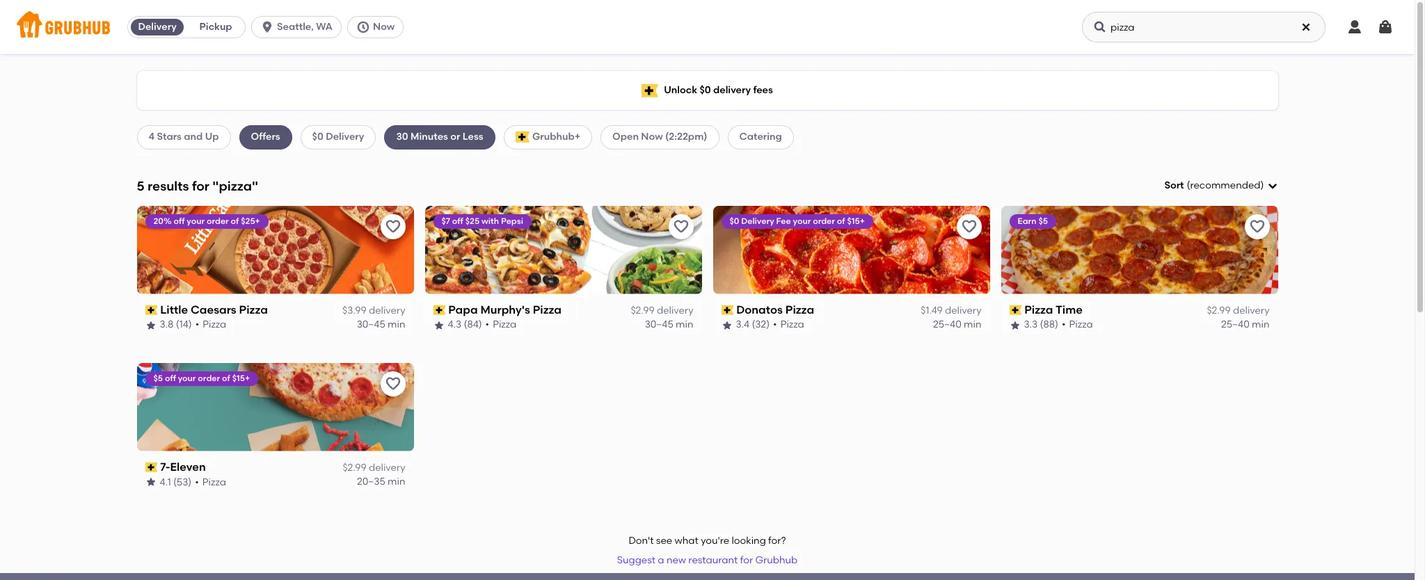Task type: locate. For each thing, give the bounding box(es) containing it.
star icon image for pizza time
[[1010, 320, 1021, 331]]

0 horizontal spatial $2.99
[[343, 462, 367, 474]]

open now (2:22pm)
[[613, 131, 708, 143]]

order down caesars
[[198, 374, 220, 383]]

3.3
[[1024, 319, 1038, 331]]

little caesars pizza
[[160, 303, 268, 317]]

$0 delivery
[[312, 131, 364, 143]]

pickup
[[199, 21, 232, 33]]

save this restaurant image for pizza time
[[1249, 218, 1266, 235]]

results
[[148, 178, 189, 194]]

1 horizontal spatial save this restaurant image
[[673, 218, 689, 235]]

earn $5
[[1018, 216, 1048, 226]]

None field
[[1165, 179, 1278, 193]]

1 horizontal spatial 25–40 min
[[1222, 319, 1270, 331]]

$2.99 delivery for pizza time
[[1207, 305, 1270, 317]]

star icon image for donatos pizza
[[721, 320, 733, 331]]

0 vertical spatial now
[[373, 21, 395, 33]]

1 vertical spatial save this restaurant image
[[385, 376, 401, 392]]

1 horizontal spatial 30–45
[[645, 319, 674, 331]]

$2.99 for papa murphy's pizza
[[631, 305, 655, 317]]

2 25–40 min from the left
[[1222, 319, 1270, 331]]

2 horizontal spatial $0
[[730, 216, 739, 226]]

1 horizontal spatial delivery
[[326, 131, 364, 143]]

0 horizontal spatial $0
[[312, 131, 324, 143]]

subscription pass image for little caesars pizza
[[145, 306, 157, 315]]

0 vertical spatial save this restaurant image
[[1249, 218, 1266, 235]]

suggest
[[617, 555, 656, 567]]

time
[[1056, 303, 1083, 317]]

now right open
[[641, 131, 663, 143]]

0 horizontal spatial $2.99 delivery
[[343, 462, 405, 474]]

of left '$25+'
[[231, 216, 239, 226]]

• right (84)
[[486, 319, 489, 331]]

don't see what you're looking for?
[[629, 535, 786, 547]]

2 vertical spatial $0
[[730, 216, 739, 226]]

0 horizontal spatial 30–45
[[357, 319, 385, 331]]

1 horizontal spatial 30–45 min
[[645, 319, 694, 331]]

save this restaurant button
[[380, 214, 405, 239], [669, 214, 694, 239], [957, 214, 982, 239], [1245, 214, 1270, 239], [380, 371, 405, 397]]

0 vertical spatial $15+
[[847, 216, 865, 226]]

save this restaurant button for 7-eleven
[[380, 371, 405, 397]]

7-
[[160, 461, 170, 474]]

or
[[451, 131, 460, 143]]

30–45 min for papa murphy's pizza
[[645, 319, 694, 331]]

donatos pizza logo image
[[713, 206, 990, 294]]

(2:22pm)
[[665, 131, 708, 143]]

0 horizontal spatial $5
[[153, 374, 163, 383]]

delivery
[[713, 84, 751, 96], [369, 305, 405, 317], [657, 305, 694, 317], [945, 305, 982, 317], [1233, 305, 1270, 317], [369, 462, 405, 474]]

min
[[388, 319, 405, 331], [676, 319, 694, 331], [964, 319, 982, 331], [1252, 319, 1270, 331], [388, 476, 405, 488]]

2 vertical spatial delivery
[[741, 216, 774, 226]]

$5 off your order of $15+
[[153, 374, 250, 383]]

1 horizontal spatial for
[[740, 555, 753, 567]]

delivery for papa murphy's pizza
[[657, 305, 694, 317]]

min for papa murphy's pizza
[[676, 319, 694, 331]]

30–45 min
[[357, 319, 405, 331], [645, 319, 694, 331]]

0 vertical spatial grubhub plus flag logo image
[[642, 84, 659, 97]]

• pizza down time on the right bottom of page
[[1062, 319, 1093, 331]]

pizza down eleven
[[202, 476, 226, 488]]

delivery left 30
[[326, 131, 364, 143]]

20–35
[[357, 476, 385, 488]]

1 30–45 min from the left
[[357, 319, 405, 331]]

grubhub plus flag logo image left grubhub+
[[516, 132, 530, 143]]

• pizza down donatos pizza
[[773, 319, 804, 331]]

now right wa
[[373, 21, 395, 33]]

save this restaurant image for 7-eleven
[[385, 376, 401, 392]]

"pizza"
[[213, 178, 258, 194]]

pizza time logo image
[[1001, 206, 1278, 294]]

papa murphy's pizza
[[448, 303, 562, 317]]

$5 down 3.8
[[153, 374, 163, 383]]

for down looking
[[740, 555, 753, 567]]

delivery left fee
[[741, 216, 774, 226]]

2 30–45 min from the left
[[645, 319, 694, 331]]

1 30–45 from the left
[[357, 319, 385, 331]]

your
[[187, 216, 205, 226], [793, 216, 811, 226], [178, 374, 196, 383]]

off down 3.8
[[165, 374, 176, 383]]

• for pizza
[[773, 319, 777, 331]]

• pizza for pizza
[[773, 319, 804, 331]]

0 horizontal spatial 30–45 min
[[357, 319, 405, 331]]

$2.99 for pizza time
[[1207, 305, 1231, 317]]

grubhub plus flag logo image
[[642, 84, 659, 97], [516, 132, 530, 143]]

delivery for $0 delivery
[[326, 131, 364, 143]]

off right 20%
[[174, 216, 185, 226]]

1 horizontal spatial $2.99
[[631, 305, 655, 317]]

Search for food, convenience, alcohol... search field
[[1082, 12, 1326, 42]]

$2.99 delivery for papa murphy's pizza
[[631, 305, 694, 317]]

1 vertical spatial delivery
[[326, 131, 364, 143]]

delivery for 7-eleven
[[369, 462, 405, 474]]

0 vertical spatial $0
[[700, 84, 711, 96]]

0 horizontal spatial save this restaurant image
[[385, 218, 401, 235]]

1 horizontal spatial $5
[[1039, 216, 1048, 226]]

subscription pass image left 7-
[[145, 463, 157, 473]]

fee
[[776, 216, 791, 226]]

pizza down donatos pizza
[[781, 319, 804, 331]]

1 vertical spatial grubhub plus flag logo image
[[516, 132, 530, 143]]

open
[[613, 131, 639, 143]]

new
[[667, 555, 686, 567]]

1 horizontal spatial $15+
[[847, 216, 865, 226]]

delivery
[[138, 21, 177, 33], [326, 131, 364, 143], [741, 216, 774, 226]]

your for caesars
[[187, 216, 205, 226]]

now inside button
[[373, 21, 395, 33]]

delivery button
[[128, 16, 187, 38]]

$2.99 delivery
[[631, 305, 694, 317], [1207, 305, 1270, 317], [343, 462, 405, 474]]

• right (14) in the bottom left of the page
[[195, 319, 199, 331]]

2 horizontal spatial $2.99 delivery
[[1207, 305, 1270, 317]]

7-eleven
[[160, 461, 206, 474]]

0 horizontal spatial for
[[192, 178, 209, 194]]

1 vertical spatial $5
[[153, 374, 163, 383]]

star icon image
[[145, 320, 156, 331], [433, 320, 444, 331], [721, 320, 733, 331], [1010, 320, 1021, 331], [145, 477, 156, 488]]

star icon image left 3.8
[[145, 320, 156, 331]]

1 vertical spatial $0
[[312, 131, 324, 143]]

your for eleven
[[178, 374, 196, 383]]

1 25–40 min from the left
[[933, 319, 982, 331]]

2 30–45 from the left
[[645, 319, 674, 331]]

0 vertical spatial delivery
[[138, 21, 177, 33]]

• pizza down eleven
[[195, 476, 226, 488]]

suggest a new restaurant for grubhub button
[[611, 549, 804, 574]]

$2.99
[[631, 305, 655, 317], [1207, 305, 1231, 317], [343, 462, 367, 474]]

pizza down papa murphy's pizza
[[493, 319, 517, 331]]

(84)
[[464, 319, 482, 331]]

little caesars pizza logo image
[[137, 206, 414, 294]]

don't
[[629, 535, 654, 547]]

3.3 (88)
[[1024, 319, 1059, 331]]

25–40 min for donatos pizza
[[933, 319, 982, 331]]

1 vertical spatial now
[[641, 131, 663, 143]]

of down little caesars pizza
[[222, 374, 230, 383]]

now
[[373, 21, 395, 33], [641, 131, 663, 143]]

pizza
[[239, 303, 268, 317], [533, 303, 562, 317], [786, 303, 814, 317], [1025, 303, 1053, 317], [203, 319, 226, 331], [493, 319, 517, 331], [781, 319, 804, 331], [1069, 319, 1093, 331], [202, 476, 226, 488]]

0 horizontal spatial 25–40 min
[[933, 319, 982, 331]]

your right 20%
[[187, 216, 205, 226]]

25–40
[[933, 319, 962, 331], [1222, 319, 1250, 331]]

star icon image down subscription pass icon
[[433, 320, 444, 331]]

$3.99 delivery
[[343, 305, 405, 317]]

(14)
[[176, 319, 192, 331]]

$0 right unlock
[[700, 84, 711, 96]]

of for eleven
[[222, 374, 230, 383]]

order left '$25+'
[[207, 216, 229, 226]]

• for caesars
[[195, 319, 199, 331]]

for right results
[[192, 178, 209, 194]]

$0 for $0 delivery
[[312, 131, 324, 143]]

subscription pass image left donatos
[[721, 306, 734, 315]]

0 horizontal spatial now
[[373, 21, 395, 33]]

1 horizontal spatial $2.99 delivery
[[631, 305, 694, 317]]

$2.99 delivery for 7-eleven
[[343, 462, 405, 474]]

2 save this restaurant image from the left
[[673, 218, 689, 235]]

0 horizontal spatial save this restaurant image
[[385, 376, 401, 392]]

$0
[[700, 84, 711, 96], [312, 131, 324, 143], [730, 216, 739, 226]]

grubhub
[[756, 555, 798, 567]]

1 horizontal spatial 25–40
[[1222, 319, 1250, 331]]

1 horizontal spatial svg image
[[1267, 180, 1278, 192]]

25–40 for donatos pizza
[[933, 319, 962, 331]]

0 horizontal spatial svg image
[[260, 20, 274, 34]]

subscription pass image for pizza time
[[1010, 306, 1022, 315]]

grubhub plus flag logo image for unlock $0 delivery fees
[[642, 84, 659, 97]]

recommended
[[1191, 180, 1261, 191]]

1 vertical spatial for
[[740, 555, 753, 567]]

svg image
[[1377, 19, 1394, 35], [356, 20, 370, 34], [1093, 20, 1107, 34], [1301, 22, 1312, 33]]

25–40 min
[[933, 319, 982, 331], [1222, 319, 1270, 331]]

restaurant
[[689, 555, 738, 567]]

1 25–40 from the left
[[933, 319, 962, 331]]

of right fee
[[837, 216, 845, 226]]

$0 left fee
[[730, 216, 739, 226]]

pizza down time on the right bottom of page
[[1069, 319, 1093, 331]]

star icon image for papa murphy's pizza
[[433, 320, 444, 331]]

0 horizontal spatial of
[[222, 374, 230, 383]]

delivery inside button
[[138, 21, 177, 33]]

pizza up 3.3 (88)
[[1025, 303, 1053, 317]]

1 vertical spatial $15+
[[232, 374, 250, 383]]

3 save this restaurant image from the left
[[961, 218, 978, 235]]

star icon image left 4.1
[[145, 477, 156, 488]]

subscription pass image
[[145, 306, 157, 315], [721, 306, 734, 315], [1010, 306, 1022, 315], [145, 463, 157, 473]]

30
[[396, 131, 408, 143]]

save this restaurant image
[[1249, 218, 1266, 235], [385, 376, 401, 392]]

0 horizontal spatial delivery
[[138, 21, 177, 33]]

2 horizontal spatial $2.99
[[1207, 305, 1231, 317]]

2 25–40 from the left
[[1222, 319, 1250, 331]]

none field containing sort
[[1165, 179, 1278, 193]]

30–45
[[357, 319, 385, 331], [645, 319, 674, 331]]

0 horizontal spatial grubhub plus flag logo image
[[516, 132, 530, 143]]

sort ( recommended )
[[1165, 180, 1264, 191]]

0 horizontal spatial 25–40
[[933, 319, 962, 331]]

• for eleven
[[195, 476, 199, 488]]

1 horizontal spatial of
[[231, 216, 239, 226]]

stars
[[157, 131, 182, 143]]

your right fee
[[793, 216, 811, 226]]

pepsi
[[501, 216, 523, 226]]

main navigation navigation
[[0, 0, 1415, 54]]

•
[[195, 319, 199, 331], [486, 319, 489, 331], [773, 319, 777, 331], [1062, 319, 1066, 331], [195, 476, 199, 488]]

save this restaurant button for pizza time
[[1245, 214, 1270, 239]]

1 horizontal spatial save this restaurant image
[[1249, 218, 1266, 235]]

• right (32)
[[773, 319, 777, 331]]

pizza time
[[1025, 303, 1083, 317]]

grubhub plus flag logo image left unlock
[[642, 84, 659, 97]]

$15+
[[847, 216, 865, 226], [232, 374, 250, 383]]

2 horizontal spatial save this restaurant image
[[961, 218, 978, 235]]

subscription pass image left little
[[145, 306, 157, 315]]

2 horizontal spatial delivery
[[741, 216, 774, 226]]

order
[[207, 216, 229, 226], [813, 216, 835, 226], [198, 374, 220, 383]]

$0 right offers
[[312, 131, 324, 143]]

wa
[[316, 21, 333, 33]]

1 save this restaurant image from the left
[[385, 218, 401, 235]]

star icon image left 3.3 on the bottom of page
[[1010, 320, 1021, 331]]

• for time
[[1062, 319, 1066, 331]]

papa
[[448, 303, 478, 317]]

delivery for $0 delivery fee your order of $15+
[[741, 216, 774, 226]]

save this restaurant image
[[385, 218, 401, 235], [673, 218, 689, 235], [961, 218, 978, 235]]

svg image
[[1347, 19, 1364, 35], [260, 20, 274, 34], [1267, 180, 1278, 192]]

with
[[482, 216, 499, 226]]

subscription pass image left pizza time
[[1010, 306, 1022, 315]]

suggest a new restaurant for grubhub
[[617, 555, 798, 567]]

(32)
[[752, 319, 770, 331]]

your down (14) in the bottom left of the page
[[178, 374, 196, 383]]

1 horizontal spatial grubhub plus flag logo image
[[642, 84, 659, 97]]

$5 right earn
[[1039, 216, 1048, 226]]

save this restaurant image for papa murphy's pizza
[[673, 218, 689, 235]]

• pizza down papa murphy's pizza
[[486, 319, 517, 331]]

off
[[174, 216, 185, 226], [452, 216, 463, 226], [165, 374, 176, 383]]

2 horizontal spatial svg image
[[1347, 19, 1364, 35]]

off for little
[[174, 216, 185, 226]]

30–45 min for little caesars pizza
[[357, 319, 405, 331]]

save this restaurant button for little caesars pizza
[[380, 214, 405, 239]]

seattle,
[[277, 21, 314, 33]]

• right (53)
[[195, 476, 199, 488]]

off right $7
[[452, 216, 463, 226]]

• pizza down caesars
[[195, 319, 226, 331]]

1 horizontal spatial $0
[[700, 84, 711, 96]]

order right fee
[[813, 216, 835, 226]]

star icon image left the 3.4
[[721, 320, 733, 331]]

catering
[[740, 131, 782, 143]]

1 horizontal spatial now
[[641, 131, 663, 143]]

20%
[[153, 216, 172, 226]]

papa murphy's pizza logo image
[[425, 206, 702, 294]]

• right (88) at the bottom of the page
[[1062, 319, 1066, 331]]

grubhub plus flag logo image for grubhub+
[[516, 132, 530, 143]]

0 horizontal spatial $15+
[[232, 374, 250, 383]]

delivery left pickup
[[138, 21, 177, 33]]

pizza down little caesars pizza
[[203, 319, 226, 331]]

subscription pass image for donatos pizza
[[721, 306, 734, 315]]



Task type: vqa. For each thing, say whether or not it's contained in the screenshot.
"and" inside the ground beef served with homemade syrup, mayo, lettuce and tomatoes.
no



Task type: describe. For each thing, give the bounding box(es) containing it.
4.3
[[448, 319, 462, 331]]

subscription pass image for 7-eleven
[[145, 463, 157, 473]]

• pizza for time
[[1062, 319, 1093, 331]]

• pizza for murphy's
[[486, 319, 517, 331]]

4
[[149, 131, 155, 143]]

min for little caesars pizza
[[388, 319, 405, 331]]

30–45 for papa murphy's pizza
[[645, 319, 674, 331]]

min for donatos pizza
[[964, 319, 982, 331]]

now inside 5 results for "pizza" main content
[[641, 131, 663, 143]]

$1.49 delivery
[[921, 305, 982, 317]]

$3.99
[[343, 305, 367, 317]]

order for caesars
[[207, 216, 229, 226]]

0 vertical spatial for
[[192, 178, 209, 194]]

see
[[656, 535, 673, 547]]

looking
[[732, 535, 766, 547]]

up
[[205, 131, 219, 143]]

and
[[184, 131, 203, 143]]

save this restaurant button for donatos pizza
[[957, 214, 982, 239]]

delivery for donatos pizza
[[945, 305, 982, 317]]

for inside suggest a new restaurant for grubhub button
[[740, 555, 753, 567]]

20–35 min
[[357, 476, 405, 488]]

donatos
[[737, 303, 783, 317]]

pizza right donatos
[[786, 303, 814, 317]]

seattle, wa
[[277, 21, 333, 33]]

svg image inside seattle, wa button
[[260, 20, 274, 34]]

3.4 (32)
[[736, 319, 770, 331]]

(
[[1187, 180, 1191, 191]]

svg image inside now button
[[356, 20, 370, 34]]

save this restaurant image for donatos pizza
[[961, 218, 978, 235]]

(53)
[[173, 476, 192, 488]]

4.1
[[160, 476, 171, 488]]

30 minutes or less
[[396, 131, 484, 143]]

$0 for $0 delivery fee your order of $15+
[[730, 216, 739, 226]]

earn
[[1018, 216, 1037, 226]]

• for murphy's
[[486, 319, 489, 331]]

• pizza for caesars
[[195, 319, 226, 331]]

now button
[[347, 16, 409, 38]]

order for eleven
[[198, 374, 220, 383]]

30–45 for little caesars pizza
[[357, 319, 385, 331]]

4 stars and up
[[149, 131, 219, 143]]

(88)
[[1040, 319, 1059, 331]]

min for 7-eleven
[[388, 476, 405, 488]]

save this restaurant button for papa murphy's pizza
[[669, 214, 694, 239]]

3.8 (14)
[[160, 319, 192, 331]]

2 horizontal spatial of
[[837, 216, 845, 226]]

• pizza for eleven
[[195, 476, 226, 488]]

20% off your order of $25+
[[153, 216, 260, 226]]

subscription pass image
[[433, 306, 446, 315]]

25–40 min for pizza time
[[1222, 319, 1270, 331]]

)
[[1261, 180, 1264, 191]]

sort
[[1165, 180, 1184, 191]]

$7
[[442, 216, 450, 226]]

what
[[675, 535, 699, 547]]

a
[[658, 555, 664, 567]]

you're
[[701, 535, 730, 547]]

4.3 (84)
[[448, 319, 482, 331]]

of for caesars
[[231, 216, 239, 226]]

$25
[[465, 216, 480, 226]]

unlock
[[664, 84, 697, 96]]

off for papa
[[452, 216, 463, 226]]

less
[[463, 131, 484, 143]]

none field inside 5 results for "pizza" main content
[[1165, 179, 1278, 193]]

fees
[[753, 84, 773, 96]]

murphy's
[[481, 303, 530, 317]]

$25+
[[241, 216, 260, 226]]

pickup button
[[187, 16, 245, 38]]

0 vertical spatial $5
[[1039, 216, 1048, 226]]

seattle, wa button
[[251, 16, 347, 38]]

grubhub+
[[532, 131, 581, 143]]

pizza right murphy's
[[533, 303, 562, 317]]

3.8
[[160, 319, 174, 331]]

5
[[137, 178, 145, 194]]

star icon image for 7-eleven
[[145, 477, 156, 488]]

3.4
[[736, 319, 750, 331]]

delivery for pizza time
[[1233, 305, 1270, 317]]

4.1 (53)
[[160, 476, 192, 488]]

5 results for "pizza"
[[137, 178, 258, 194]]

minutes
[[411, 131, 448, 143]]

for?
[[769, 535, 786, 547]]

min for pizza time
[[1252, 319, 1270, 331]]

25–40 for pizza time
[[1222, 319, 1250, 331]]

little
[[160, 303, 188, 317]]

$0 delivery fee your order of $15+
[[730, 216, 865, 226]]

save this restaurant image for little caesars pizza
[[385, 218, 401, 235]]

caesars
[[191, 303, 236, 317]]

$2.99 for 7-eleven
[[343, 462, 367, 474]]

pizza right caesars
[[239, 303, 268, 317]]

$1.49
[[921, 305, 943, 317]]

5 results for "pizza" main content
[[0, 54, 1415, 581]]

donatos pizza
[[737, 303, 814, 317]]

offers
[[251, 131, 280, 143]]

eleven
[[170, 461, 206, 474]]

$7 off $25 with pepsi
[[442, 216, 523, 226]]

star icon image for little caesars pizza
[[145, 320, 156, 331]]

delivery for little caesars pizza
[[369, 305, 405, 317]]

off for 7-
[[165, 374, 176, 383]]

unlock $0 delivery fees
[[664, 84, 773, 96]]

7-eleven logo image
[[137, 363, 414, 452]]



